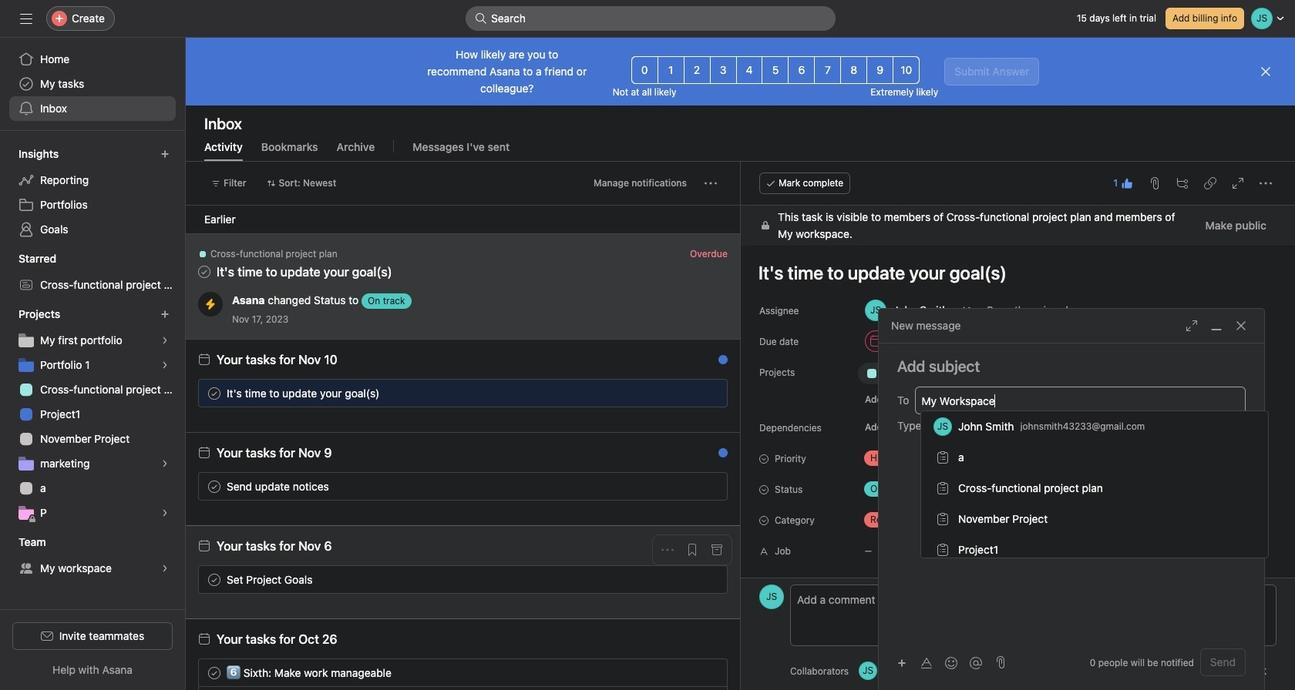 Task type: locate. For each thing, give the bounding box(es) containing it.
1 vertical spatial mark complete image
[[205, 664, 224, 683]]

0 vertical spatial more actions image
[[705, 177, 717, 190]]

mark complete checkbox down your tasks for nov 9, task 'element'
[[205, 478, 224, 496]]

full screen image
[[1232, 177, 1245, 190]]

Mark complete checkbox
[[205, 384, 224, 403]]

mark complete image down your tasks for nov 10, task 'element'
[[205, 384, 224, 403]]

1 like. you liked this task image
[[679, 387, 692, 400]]

1 vertical spatial mark complete checkbox
[[205, 571, 224, 590]]

0 vertical spatial mark complete image
[[205, 478, 224, 496]]

option group
[[631, 56, 920, 84]]

archive notification image down 0 comments image
[[711, 451, 723, 463]]

dialog
[[879, 309, 1265, 691]]

add to bookmarks image
[[686, 544, 699, 557]]

archive notification image up 0 comments image
[[711, 358, 723, 370]]

0 vertical spatial archive notification image
[[711, 358, 723, 370]]

0 vertical spatial mark complete image
[[205, 384, 224, 403]]

more actions for this task image
[[1260, 177, 1272, 190]]

toolbar
[[891, 652, 990, 674]]

1 vertical spatial archive notification image
[[711, 451, 723, 463]]

mark complete image
[[205, 478, 224, 496], [205, 664, 224, 683]]

clear due date image
[[1037, 337, 1046, 346]]

starred element
[[0, 245, 185, 301]]

remove assignee image
[[962, 306, 971, 315]]

archive notification image right add to bookmarks icon
[[711, 544, 723, 557]]

Task Name text field
[[749, 255, 1277, 291]]

archive notification image for 2nd mark complete image from the top
[[711, 544, 723, 557]]

2 vertical spatial mark complete checkbox
[[205, 664, 224, 683]]

prominent image
[[475, 12, 487, 25]]

list box
[[466, 6, 836, 31]]

2 mark complete checkbox from the top
[[205, 571, 224, 590]]

1 like. you liked this task image
[[1121, 177, 1134, 190]]

0 horizontal spatial more actions image
[[662, 544, 674, 557]]

1 vertical spatial more actions image
[[662, 544, 674, 557]]

your tasks for nov 10, task element
[[217, 353, 338, 367]]

2 vertical spatial archive notification image
[[711, 544, 723, 557]]

1 mark complete image from the top
[[205, 384, 224, 403]]

0 vertical spatial mark complete checkbox
[[205, 478, 224, 496]]

more actions image up archive notification icon
[[705, 177, 717, 190]]

None radio
[[684, 56, 711, 84], [710, 56, 737, 84], [788, 56, 815, 84], [815, 56, 842, 84], [867, 56, 894, 84], [684, 56, 711, 84], [710, 56, 737, 84], [788, 56, 815, 84], [815, 56, 842, 84], [867, 56, 894, 84]]

mark complete checkbox down your tasks for nov 6, task 'element'
[[205, 571, 224, 590]]

1 horizontal spatial more actions image
[[705, 177, 717, 190]]

mark complete image down your tasks for nov 6, task 'element'
[[205, 571, 224, 590]]

None radio
[[631, 56, 658, 84], [658, 56, 684, 84], [736, 56, 763, 84], [762, 56, 789, 84], [841, 56, 868, 84], [893, 56, 920, 84], [631, 56, 658, 84], [658, 56, 684, 84], [736, 56, 763, 84], [762, 56, 789, 84], [841, 56, 868, 84], [893, 56, 920, 84]]

1 archive notification image from the top
[[711, 358, 723, 370]]

3 archive notification image from the top
[[711, 544, 723, 557]]

— text field
[[858, 537, 1277, 565]]

1 vertical spatial mark complete image
[[205, 571, 224, 590]]

Add subject text field
[[879, 356, 1265, 378]]

mark complete image
[[205, 384, 224, 403], [205, 571, 224, 590]]

main content
[[741, 206, 1295, 691]]

1 mark complete checkbox from the top
[[205, 478, 224, 496]]

more actions image left add to bookmarks icon
[[662, 544, 674, 557]]

more actions image
[[705, 177, 717, 190], [662, 544, 674, 557]]

add to bookmarks image
[[686, 252, 699, 264]]

mark complete checkbox down your tasks for oct 26, task element
[[205, 664, 224, 683]]

Mark complete checkbox
[[205, 478, 224, 496], [205, 571, 224, 590], [205, 664, 224, 683]]

2 mark complete image from the top
[[205, 571, 224, 590]]

open user profile image
[[760, 585, 784, 610]]

archive notification image
[[711, 358, 723, 370], [711, 451, 723, 463], [711, 544, 723, 557]]

mark complete image down your tasks for nov 9, task 'element'
[[205, 478, 224, 496]]

mark complete image down your tasks for oct 26, task element
[[205, 664, 224, 683]]



Task type: vqa. For each thing, say whether or not it's contained in the screenshot.
option
yes



Task type: describe. For each thing, give the bounding box(es) containing it.
minimize image
[[1211, 320, 1223, 332]]

sort: newest image
[[266, 179, 276, 188]]

hide sidebar image
[[20, 12, 32, 25]]

insert an object image
[[898, 659, 907, 668]]

copy task link image
[[1204, 177, 1217, 190]]

teams element
[[0, 529, 185, 584]]

0 comments image
[[704, 387, 716, 400]]

2 archive notification image from the top
[[711, 451, 723, 463]]

expand popout to full screen image
[[1186, 320, 1198, 332]]

global element
[[0, 38, 185, 130]]

projects element
[[0, 301, 185, 529]]

emoji image
[[945, 657, 958, 670]]

Type the name of a team, a project, or people text field
[[922, 392, 1238, 410]]

insights element
[[0, 140, 185, 245]]

formatting image
[[921, 657, 933, 670]]

close image
[[1235, 320, 1248, 332]]

3 mark complete checkbox from the top
[[205, 664, 224, 683]]

your tasks for nov 6, task element
[[217, 540, 332, 554]]

it's time to update your goal(s) dialog
[[741, 162, 1295, 691]]

attachments: add a file to this task, it's time to update your goal(s) image
[[1149, 177, 1161, 190]]

add subtask image
[[1177, 177, 1189, 190]]

at mention image
[[970, 657, 982, 670]]

your tasks for oct 26, task element
[[217, 633, 337, 647]]

archive notification image for second mark complete image from the bottom
[[711, 358, 723, 370]]

archive notification image
[[711, 252, 723, 264]]

dismiss image
[[1260, 66, 1272, 78]]

your tasks for nov 9, task element
[[217, 446, 332, 460]]

add or remove collaborators image
[[859, 662, 878, 681]]

1 mark complete image from the top
[[205, 478, 224, 496]]

add or remove collaborators image
[[930, 667, 939, 676]]

2 mark complete image from the top
[[205, 664, 224, 683]]



